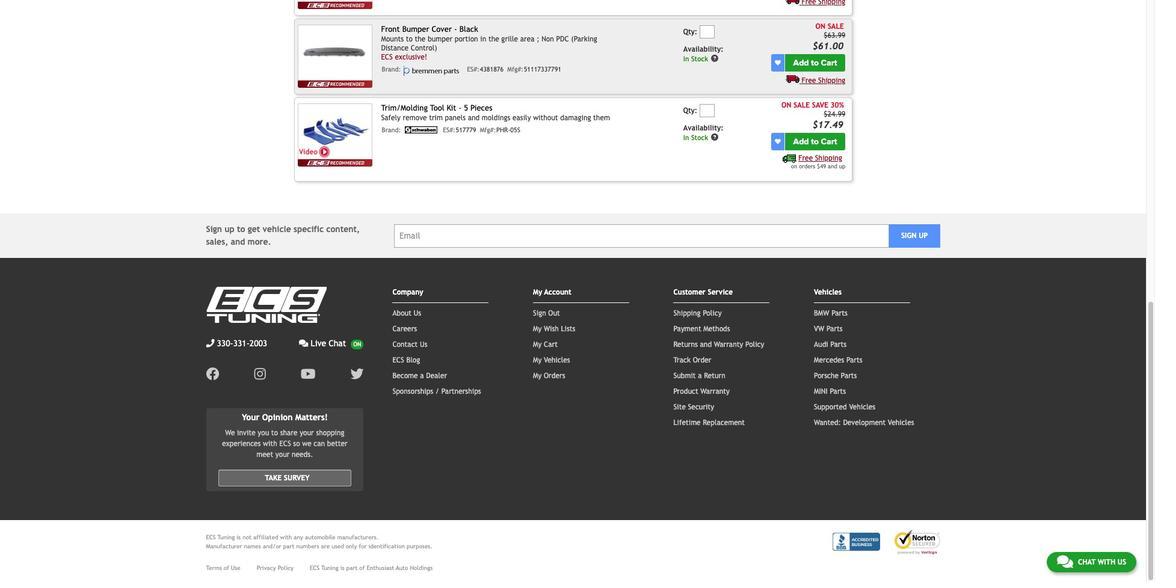 Task type: vqa. For each thing, say whether or not it's contained in the screenshot.
Lifetime
yes



Task type: locate. For each thing, give the bounding box(es) containing it.
ecs left so
[[280, 440, 291, 448]]

vehicles up wanted: development vehicles
[[850, 403, 876, 412]]

1 horizontal spatial with
[[280, 534, 292, 541]]

my cart link
[[533, 341, 558, 349]]

sign inside sign up to get vehicle specific content, sales, and more.
[[206, 225, 222, 234]]

1 availability: in stock from the top
[[684, 45, 724, 63]]

my vehicles
[[533, 356, 570, 365]]

ecs down numbers
[[310, 565, 320, 572]]

1 horizontal spatial a
[[698, 372, 702, 380]]

stock for $61.00
[[692, 54, 709, 63]]

1 add to cart button from the top
[[785, 54, 846, 72]]

service
[[708, 288, 733, 297]]

sale up $63.99
[[828, 22, 844, 31]]

1 horizontal spatial up
[[839, 163, 846, 170]]

add to cart up "free shipping"
[[794, 58, 838, 68]]

1 vertical spatial free shipping image
[[783, 154, 797, 163]]

control)
[[411, 44, 437, 52]]

;
[[537, 35, 540, 43]]

to inside we invite you to share your shopping experiences with ecs so we can better meet your needs.
[[271, 429, 278, 437]]

parts
[[832, 309, 848, 318], [827, 325, 843, 333], [831, 341, 847, 349], [847, 356, 863, 365], [841, 372, 857, 380], [830, 388, 846, 396]]

them
[[594, 114, 610, 122]]

0 vertical spatial add to cart button
[[785, 54, 846, 72]]

2 add to wish list image from the top
[[775, 139, 781, 145]]

1 vertical spatial tuning
[[321, 565, 339, 572]]

and right the sales,
[[231, 237, 245, 247]]

sale inside on sale $63.99 $61.00
[[828, 22, 844, 31]]

your up we at the left of page
[[300, 429, 314, 437]]

1 horizontal spatial your
[[300, 429, 314, 437]]

add to cart button up "free shipping"
[[785, 54, 846, 72]]

1 vertical spatial cart
[[821, 136, 838, 147]]

1 vertical spatial part
[[346, 565, 358, 572]]

availability: for $61.00
[[684, 45, 724, 53]]

- left black
[[454, 25, 457, 34]]

1 horizontal spatial mfg#:
[[508, 65, 524, 73]]

warranty down return
[[701, 388, 730, 396]]

2 horizontal spatial with
[[1098, 559, 1116, 567]]

add to wish list image for $61.00
[[775, 60, 781, 66]]

my down my cart
[[533, 356, 542, 365]]

1 add to cart from the top
[[794, 58, 838, 68]]

1 horizontal spatial sale
[[828, 22, 844, 31]]

twitter logo image
[[351, 368, 364, 381]]

returns
[[674, 341, 698, 349]]

availability: for $17.49
[[684, 124, 724, 132]]

add to cart button up free shipping on orders $49 and up
[[785, 133, 846, 150]]

audi
[[814, 341, 829, 349]]

1 vertical spatial on
[[782, 101, 792, 110]]

add to wish list image for $17.49
[[775, 139, 781, 145]]

share
[[280, 429, 298, 437]]

free up save
[[802, 76, 817, 85]]

2 brand: from the top
[[382, 126, 401, 133]]

a left dealer on the left of the page
[[420, 372, 424, 380]]

pdc
[[556, 35, 569, 43]]

exclusive!
[[395, 53, 427, 61]]

es#: left '4381876'
[[467, 65, 480, 73]]

1 horizontal spatial of
[[360, 565, 365, 572]]

is for not
[[237, 534, 241, 541]]

0 vertical spatial chat
[[329, 339, 346, 349]]

my left account
[[533, 288, 543, 297]]

a for become
[[420, 372, 424, 380]]

parts for bmw parts
[[832, 309, 848, 318]]

0 vertical spatial qty:
[[684, 28, 698, 36]]

2 vertical spatial ecs tuning recommends this product. image
[[298, 160, 372, 167]]

qty: for $17.49
[[684, 107, 698, 115]]

instagram logo image
[[254, 368, 266, 381]]

1 vertical spatial free
[[799, 154, 813, 162]]

2 availability: in stock from the top
[[684, 124, 724, 142]]

1 vertical spatial comments image
[[1058, 555, 1074, 569]]

2 vertical spatial cart
[[544, 341, 558, 349]]

2 vertical spatial shipping
[[674, 309, 701, 318]]

1 of from the left
[[224, 565, 229, 572]]

- for $61.00
[[454, 25, 457, 34]]

supported vehicles link
[[814, 403, 876, 412]]

shipping policy
[[674, 309, 722, 318]]

comments image left chat with us
[[1058, 555, 1074, 569]]

methods
[[704, 325, 731, 333]]

parts for porsche parts
[[841, 372, 857, 380]]

1 question sign image from the top
[[711, 54, 719, 62]]

0 vertical spatial us
[[414, 309, 421, 318]]

the up the control)
[[415, 35, 426, 43]]

purposes.
[[407, 543, 433, 550]]

0 vertical spatial availability:
[[684, 45, 724, 53]]

1 vertical spatial brand:
[[382, 126, 401, 133]]

up inside button
[[919, 232, 928, 240]]

2 availability: from the top
[[684, 124, 724, 132]]

chat with us link
[[1047, 553, 1137, 573]]

0 vertical spatial tuning
[[218, 534, 235, 541]]

part down the any
[[283, 543, 295, 550]]

2 qty: from the top
[[684, 107, 698, 115]]

and inside sign up to get vehicle specific content, sales, and more.
[[231, 237, 245, 247]]

us for about us
[[414, 309, 421, 318]]

availability: in stock for $17.49
[[684, 124, 724, 142]]

shipping inside free shipping on orders $49 and up
[[816, 154, 843, 162]]

take
[[265, 474, 282, 483]]

sign for sign up
[[902, 232, 917, 240]]

panels
[[445, 114, 466, 122]]

0 vertical spatial es#:
[[467, 65, 480, 73]]

chat
[[329, 339, 346, 349], [1079, 559, 1096, 567]]

2 a from the left
[[698, 372, 702, 380]]

1 vertical spatial availability:
[[684, 124, 724, 132]]

comments image
[[299, 340, 309, 348], [1058, 555, 1074, 569]]

5 my from the top
[[533, 372, 542, 380]]

0 horizontal spatial comments image
[[299, 340, 309, 348]]

2 horizontal spatial policy
[[746, 341, 765, 349]]

1 horizontal spatial sign
[[533, 309, 546, 318]]

es#: for $61.00
[[467, 65, 480, 73]]

0 vertical spatial cart
[[821, 58, 838, 68]]

2 stock from the top
[[692, 133, 709, 142]]

1 horizontal spatial part
[[346, 565, 358, 572]]

0 horizontal spatial a
[[420, 372, 424, 380]]

1 brand: from the top
[[382, 65, 401, 73]]

free shipping image left "free shipping"
[[786, 75, 800, 83]]

wish
[[544, 325, 559, 333]]

2 ecs tuning recommends this product. image from the top
[[298, 81, 372, 88]]

0 horizontal spatial part
[[283, 543, 295, 550]]

0 horizontal spatial of
[[224, 565, 229, 572]]

up for sign up
[[919, 232, 928, 240]]

1 add to wish list image from the top
[[775, 60, 781, 66]]

- inside front bumper cover - black mounts to the bumper portion in the grille area ; non pdc (parking distance control) ecs exclusive!
[[454, 25, 457, 34]]

is down used
[[341, 565, 345, 572]]

vehicle
[[263, 225, 291, 234]]

2 question sign image from the top
[[711, 133, 719, 141]]

1 my from the top
[[533, 288, 543, 297]]

part down the only
[[346, 565, 358, 572]]

vehicles up bmw parts link
[[814, 288, 842, 297]]

1 in from the top
[[684, 54, 690, 63]]

take survey link
[[218, 470, 352, 487]]

$24.99
[[824, 110, 846, 119]]

ecs up "manufacturer"
[[206, 534, 216, 541]]

2 my from the top
[[533, 325, 542, 333]]

comments image for live
[[299, 340, 309, 348]]

add to cart button for $17.49
[[785, 133, 846, 150]]

0 horizontal spatial policy
[[278, 565, 294, 572]]

comments image left live
[[299, 340, 309, 348]]

1 vertical spatial sale
[[794, 101, 810, 110]]

parts right bmw
[[832, 309, 848, 318]]

1 the from the left
[[415, 35, 426, 43]]

in for $61.00
[[684, 54, 690, 63]]

free shipping image
[[786, 75, 800, 83], [783, 154, 797, 163]]

1 vertical spatial shipping
[[816, 154, 843, 162]]

- inside trim/molding tool kit - 5 pieces safely remove trim panels and moldings easily without damaging them
[[459, 104, 462, 113]]

sponsorships / partnerships
[[393, 388, 481, 396]]

is left not
[[237, 534, 241, 541]]

1 vertical spatial is
[[341, 565, 345, 572]]

area
[[520, 35, 535, 43]]

live chat
[[311, 339, 346, 349]]

1 vertical spatial us
[[420, 341, 428, 349]]

1 vertical spatial question sign image
[[711, 133, 719, 141]]

easily
[[513, 114, 531, 122]]

we invite you to share your shopping experiences with ecs so we can better meet your needs.
[[222, 429, 348, 459]]

and inside free shipping on orders $49 and up
[[828, 163, 838, 170]]

ecs tuning recommends this product. image for $61.00
[[298, 81, 372, 88]]

become a dealer link
[[393, 372, 447, 380]]

stock for $17.49
[[692, 133, 709, 142]]

careers link
[[393, 325, 417, 333]]

numbers
[[296, 543, 319, 550]]

None text field
[[700, 26, 715, 39], [700, 104, 715, 118], [700, 26, 715, 39], [700, 104, 715, 118]]

my for my orders
[[533, 372, 542, 380]]

0 horizontal spatial with
[[263, 440, 277, 448]]

- left 5
[[459, 104, 462, 113]]

0 vertical spatial free
[[802, 76, 817, 85]]

add to wish list image
[[775, 60, 781, 66], [775, 139, 781, 145]]

1 horizontal spatial tuning
[[321, 565, 339, 572]]

0 vertical spatial -
[[454, 25, 457, 34]]

0 horizontal spatial chat
[[329, 339, 346, 349]]

mfg#:
[[508, 65, 524, 73], [480, 126, 496, 133]]

on for $17.49
[[782, 101, 792, 110]]

to inside front bumper cover - black mounts to the bumper portion in the grille area ; non pdc (parking distance control) ecs exclusive!
[[406, 35, 413, 43]]

my for my cart
[[533, 341, 542, 349]]

customer
[[674, 288, 706, 297]]

1 stock from the top
[[692, 54, 709, 63]]

my left wish
[[533, 325, 542, 333]]

2 add to cart button from the top
[[785, 133, 846, 150]]

0 vertical spatial on
[[816, 22, 826, 31]]

0 vertical spatial add
[[794, 58, 809, 68]]

1 add from the top
[[794, 58, 809, 68]]

and up order
[[700, 341, 712, 349]]

ecs inside ecs tuning is not affiliated with any automobile manufacturers. manufacturer names and/or part numbers are used only for identification purposes.
[[206, 534, 216, 541]]

0 vertical spatial shipping
[[819, 76, 846, 85]]

warranty down methods
[[714, 341, 744, 349]]

1 vertical spatial -
[[459, 104, 462, 113]]

add up orders
[[794, 136, 809, 147]]

to right you
[[271, 429, 278, 437]]

on inside on sale $63.99 $61.00
[[816, 22, 826, 31]]

cart down wish
[[544, 341, 558, 349]]

es#: for $17.49
[[443, 126, 456, 133]]

3 my from the top
[[533, 341, 542, 349]]

lifetime replacement link
[[674, 419, 745, 427]]

mercedes parts link
[[814, 356, 863, 365]]

shipping up $49
[[816, 154, 843, 162]]

1 horizontal spatial -
[[459, 104, 462, 113]]

to up "free shipping"
[[812, 58, 819, 68]]

brand: for $61.00
[[382, 65, 401, 73]]

up inside free shipping on orders $49 and up
[[839, 163, 846, 170]]

1 availability: from the top
[[684, 45, 724, 53]]

parts up mercedes parts
[[831, 341, 847, 349]]

affiliated
[[253, 534, 278, 541]]

sign inside button
[[902, 232, 917, 240]]

0 vertical spatial in
[[684, 54, 690, 63]]

1 vertical spatial add
[[794, 136, 809, 147]]

brand:
[[382, 65, 401, 73], [382, 126, 401, 133]]

free
[[802, 76, 817, 85], [799, 154, 813, 162]]

my left orders
[[533, 372, 542, 380]]

your right meet
[[276, 451, 290, 459]]

on inside on sale save 30% $24.99 $17.49
[[782, 101, 792, 110]]

to left get
[[237, 225, 245, 234]]

0 vertical spatial with
[[263, 440, 277, 448]]

0 horizontal spatial tuning
[[218, 534, 235, 541]]

sale left save
[[794, 101, 810, 110]]

tuning for not
[[218, 534, 235, 541]]

0 vertical spatial is
[[237, 534, 241, 541]]

(parking
[[571, 35, 598, 43]]

up inside sign up to get vehicle specific content, sales, and more.
[[225, 225, 235, 234]]

1 vertical spatial with
[[280, 534, 292, 541]]

with inside we invite you to share your shopping experiences with ecs so we can better meet your needs.
[[263, 440, 277, 448]]

1 a from the left
[[420, 372, 424, 380]]

parts up porsche parts
[[847, 356, 863, 365]]

trim/molding
[[381, 104, 428, 113]]

my up my vehicles
[[533, 341, 542, 349]]

comments image inside chat with us link
[[1058, 555, 1074, 569]]

cart for $61.00
[[821, 58, 838, 68]]

to down bumper on the top left of page
[[406, 35, 413, 43]]

vehicles up orders
[[544, 356, 570, 365]]

question sign image
[[711, 54, 719, 62], [711, 133, 719, 141]]

ecs for ecs blog
[[393, 356, 404, 365]]

0 horizontal spatial sign
[[206, 225, 222, 234]]

sponsorships / partnerships link
[[393, 388, 481, 396]]

get
[[248, 225, 260, 234]]

shipping for free shipping on orders $49 and up
[[816, 154, 843, 162]]

track order
[[674, 356, 712, 365]]

0 horizontal spatial is
[[237, 534, 241, 541]]

es#: down the panels on the top of page
[[443, 126, 456, 133]]

tuning down are at the bottom
[[321, 565, 339, 572]]

brand: down "safely"
[[382, 126, 401, 133]]

0 horizontal spatial the
[[415, 35, 426, 43]]

1 ecs tuning recommends this product. image from the top
[[298, 2, 372, 9]]

us for contact us
[[420, 341, 428, 349]]

0 horizontal spatial mfg#:
[[480, 126, 496, 133]]

0 vertical spatial free shipping image
[[786, 75, 800, 83]]

comments image for chat
[[1058, 555, 1074, 569]]

ecs inside we invite you to share your shopping experiences with ecs so we can better meet your needs.
[[280, 440, 291, 448]]

add to cart up free shipping on orders $49 and up
[[794, 136, 838, 147]]

2 in from the top
[[684, 133, 690, 142]]

my for my vehicles
[[533, 356, 542, 365]]

brand: down distance
[[382, 65, 401, 73]]

submit a return link
[[674, 372, 726, 380]]

sign up
[[902, 232, 928, 240]]

2003
[[250, 339, 267, 349]]

2 vertical spatial with
[[1098, 559, 1116, 567]]

1 vertical spatial in
[[684, 133, 690, 142]]

without
[[533, 114, 558, 122]]

a left return
[[698, 372, 702, 380]]

3 ecs tuning recommends this product. image from the top
[[298, 160, 372, 167]]

sign up to get vehicle specific content, sales, and more.
[[206, 225, 360, 247]]

- for $17.49
[[459, 104, 462, 113]]

0 vertical spatial mfg#:
[[508, 65, 524, 73]]

comments image inside live chat link
[[299, 340, 309, 348]]

on up $63.99
[[816, 22, 826, 31]]

2 vertical spatial policy
[[278, 565, 294, 572]]

kit
[[447, 104, 457, 113]]

and right $49
[[828, 163, 838, 170]]

0 vertical spatial comments image
[[299, 340, 309, 348]]

bmw parts
[[814, 309, 848, 318]]

free shipping image for $17.49
[[783, 154, 797, 163]]

tuning for part
[[321, 565, 339, 572]]

returns and warranty policy link
[[674, 341, 765, 349]]

my orders
[[533, 372, 566, 380]]

1 vertical spatial qty:
[[684, 107, 698, 115]]

0 vertical spatial availability: in stock
[[684, 45, 724, 63]]

ecs tuning recommends this product. image
[[298, 2, 372, 9], [298, 81, 372, 88], [298, 160, 372, 167]]

1 horizontal spatial chat
[[1079, 559, 1096, 567]]

qty:
[[684, 28, 698, 36], [684, 107, 698, 115]]

tuning inside ecs tuning is not affiliated with any automobile manufacturers. manufacturer names and/or part numbers are used only for identification purposes.
[[218, 534, 235, 541]]

1 horizontal spatial is
[[341, 565, 345, 572]]

free inside free shipping on orders $49 and up
[[799, 154, 813, 162]]

trim/molding tool kit - 5 pieces link
[[381, 104, 493, 113]]

in for $17.49
[[684, 133, 690, 142]]

damaging
[[561, 114, 591, 122]]

4 my from the top
[[533, 356, 542, 365]]

1 qty: from the top
[[684, 28, 698, 36]]

tuning up "manufacturer"
[[218, 534, 235, 541]]

0 horizontal spatial -
[[454, 25, 457, 34]]

0 vertical spatial question sign image
[[711, 54, 719, 62]]

ecs down distance
[[381, 53, 393, 61]]

330-331-2003
[[217, 339, 267, 349]]

es#:
[[467, 65, 480, 73], [443, 126, 456, 133]]

site security link
[[674, 403, 715, 412]]

free shipping image for $61.00
[[786, 75, 800, 83]]

0 horizontal spatial up
[[225, 225, 235, 234]]

shipping up 30%
[[819, 76, 846, 85]]

on left save
[[782, 101, 792, 110]]

and down pieces
[[468, 114, 480, 122]]

returns and warranty policy
[[674, 341, 765, 349]]

0 vertical spatial add to cart
[[794, 58, 838, 68]]

0 vertical spatial stock
[[692, 54, 709, 63]]

of left the enthusiast
[[360, 565, 365, 572]]

up for sign up to get vehicle specific content, sales, and more.
[[225, 225, 235, 234]]

my wish lists
[[533, 325, 576, 333]]

/
[[436, 388, 439, 396]]

1 horizontal spatial policy
[[703, 309, 722, 318]]

0 vertical spatial policy
[[703, 309, 722, 318]]

sale for $17.49
[[794, 101, 810, 110]]

my vehicles link
[[533, 356, 570, 365]]

submit
[[674, 372, 696, 380]]

of left use
[[224, 565, 229, 572]]

2 the from the left
[[489, 35, 499, 43]]

1 vertical spatial availability: in stock
[[684, 124, 724, 142]]

orders
[[799, 163, 816, 170]]

parts down mercedes parts
[[841, 372, 857, 380]]

return
[[704, 372, 726, 380]]

cart down $61.00
[[821, 58, 838, 68]]

1 vertical spatial add to cart button
[[785, 133, 846, 150]]

the right in
[[489, 35, 499, 43]]

ecs left blog
[[393, 356, 404, 365]]

my for my wish lists
[[533, 325, 542, 333]]

2 horizontal spatial up
[[919, 232, 928, 240]]

add up "free shipping"
[[794, 58, 809, 68]]

cart down $17.49
[[821, 136, 838, 147]]

mfg#: right '4381876'
[[508, 65, 524, 73]]

0 vertical spatial sale
[[828, 22, 844, 31]]

1 horizontal spatial comments image
[[1058, 555, 1074, 569]]

privacy
[[257, 565, 276, 572]]

mfg#: down moldings
[[480, 126, 496, 133]]

free shipping image up on
[[783, 154, 797, 163]]

holdings
[[410, 565, 433, 572]]

0 vertical spatial part
[[283, 543, 295, 550]]

parts right vw
[[827, 325, 843, 333]]

parts down porsche parts
[[830, 388, 846, 396]]

0 horizontal spatial on
[[782, 101, 792, 110]]

2 horizontal spatial sign
[[902, 232, 917, 240]]

ecs tuning is not affiliated with any automobile manufacturers. manufacturer names and/or part numbers are used only for identification purposes.
[[206, 534, 433, 550]]

1 vertical spatial mfg#:
[[480, 126, 496, 133]]

2 add to cart from the top
[[794, 136, 838, 147]]

careers
[[393, 325, 417, 333]]

on sale $63.99 $61.00
[[813, 22, 846, 51]]

1 horizontal spatial the
[[489, 35, 499, 43]]

schwaben - corporate logo image
[[403, 126, 439, 133]]

0 horizontal spatial your
[[276, 451, 290, 459]]

$63.99
[[824, 31, 846, 40]]

1 vertical spatial add to wish list image
[[775, 139, 781, 145]]

sale inside on sale save 30% $24.99 $17.49
[[794, 101, 810, 110]]

is inside ecs tuning is not affiliated with any automobile manufacturers. manufacturer names and/or part numbers are used only for identification purposes.
[[237, 534, 241, 541]]

availability: in stock for $61.00
[[684, 45, 724, 63]]

2 of from the left
[[360, 565, 365, 572]]

$49
[[817, 163, 827, 170]]

0 vertical spatial your
[[300, 429, 314, 437]]

shipping up payment
[[674, 309, 701, 318]]

free up orders
[[799, 154, 813, 162]]

2 vertical spatial us
[[1118, 559, 1127, 567]]

1 horizontal spatial es#:
[[467, 65, 480, 73]]

1 horizontal spatial on
[[816, 22, 826, 31]]

non
[[542, 35, 554, 43]]

1 vertical spatial es#:
[[443, 126, 456, 133]]

2 add from the top
[[794, 136, 809, 147]]

tool
[[430, 104, 445, 113]]



Task type: describe. For each thing, give the bounding box(es) containing it.
site
[[674, 403, 686, 412]]

es#: 4381876 mfg#: 51117337791
[[467, 65, 562, 73]]

facebook logo image
[[206, 368, 219, 381]]

audi parts link
[[814, 341, 847, 349]]

orders
[[544, 372, 566, 380]]

take survey button
[[218, 470, 352, 487]]

product warranty
[[674, 388, 730, 396]]

shopping
[[316, 429, 345, 437]]

cover
[[432, 25, 452, 34]]

1 vertical spatial warranty
[[701, 388, 730, 396]]

security
[[688, 403, 715, 412]]

invite
[[237, 429, 256, 437]]

not
[[243, 534, 252, 541]]

ecs tuning is part of enthusiast auto holdings
[[310, 565, 433, 572]]

and/or
[[263, 543, 282, 550]]

porsche
[[814, 372, 839, 380]]

4381876
[[480, 65, 504, 73]]

product warranty link
[[674, 388, 730, 396]]

sign out
[[533, 309, 560, 318]]

can
[[314, 440, 325, 448]]

is for part
[[341, 565, 345, 572]]

bmw
[[814, 309, 830, 318]]

$17.49
[[813, 119, 844, 130]]

vw parts
[[814, 325, 843, 333]]

my for my account
[[533, 288, 543, 297]]

we
[[225, 429, 235, 437]]

330-331-2003 link
[[206, 338, 267, 350]]

question sign image for $17.49
[[711, 133, 719, 141]]

account
[[544, 288, 572, 297]]

manufacturers.
[[337, 534, 379, 541]]

audi parts
[[814, 341, 847, 349]]

supported
[[814, 403, 847, 412]]

black
[[460, 25, 478, 34]]

live chat link
[[299, 338, 364, 350]]

mercedes parts
[[814, 356, 863, 365]]

mfg#: for $61.00
[[508, 65, 524, 73]]

add to cart button for $61.00
[[785, 54, 846, 72]]

part inside ecs tuning is not affiliated with any automobile manufacturers. manufacturer names and/or part numbers are used only for identification purposes.
[[283, 543, 295, 550]]

wanted: development vehicles
[[814, 419, 915, 427]]

ecs inside front bumper cover - black mounts to the bumper portion in the grille area ; non pdc (parking distance control) ecs exclusive!
[[381, 53, 393, 61]]

parts for mini parts
[[830, 388, 846, 396]]

ecs for ecs tuning is not affiliated with any automobile manufacturers. manufacturer names and/or part numbers are used only for identification purposes.
[[206, 534, 216, 541]]

add to cart for $61.00
[[794, 58, 838, 68]]

sale for $61.00
[[828, 22, 844, 31]]

30%
[[831, 101, 844, 110]]

about
[[393, 309, 412, 318]]

330-
[[217, 339, 233, 349]]

ecs for ecs tuning is part of enthusiast auto holdings
[[310, 565, 320, 572]]

ecs blog
[[393, 356, 420, 365]]

es#4381876 - 51117337791 - front bumper cover - black  - mounts to the bumper portion in the grille area ; non pdc (parking distance control) - bremmen parts - mini image
[[298, 25, 372, 81]]

meet
[[257, 451, 273, 459]]

site security
[[674, 403, 715, 412]]

company
[[393, 288, 424, 297]]

payment methods link
[[674, 325, 731, 333]]

with inside ecs tuning is not affiliated with any automobile manufacturers. manufacturer names and/or part numbers are used only for identification purposes.
[[280, 534, 292, 541]]

question sign image for $61.00
[[711, 54, 719, 62]]

add for $17.49
[[794, 136, 809, 147]]

dealer
[[426, 372, 447, 380]]

front bumper cover - black mounts to the bumper portion in the grille area ; non pdc (parking distance control) ecs exclusive!
[[381, 25, 598, 61]]

1 vertical spatial your
[[276, 451, 290, 459]]

es#4698727 - 51117379434 - front bumper cover with pdc - black  - mounts to the bumper portion in the grille area ; with pdc (parking distance control). only at ecs!! - bremmen parts - mini image
[[298, 0, 372, 2]]

shipping for free shipping
[[819, 76, 846, 85]]

trim/molding tool kit - 5 pieces safely remove trim panels and moldings easily without damaging them
[[381, 104, 610, 122]]

517779
[[456, 126, 476, 133]]

so
[[293, 440, 300, 448]]

save
[[813, 101, 829, 110]]

bumper
[[428, 35, 453, 43]]

mercedes
[[814, 356, 845, 365]]

identification
[[369, 543, 405, 550]]

free for free shipping
[[802, 76, 817, 85]]

a for submit
[[698, 372, 702, 380]]

brand: for $17.49
[[382, 126, 401, 133]]

we
[[302, 440, 312, 448]]

Email email field
[[394, 224, 890, 248]]

mfg#: for $17.49
[[480, 126, 496, 133]]

your
[[242, 413, 260, 423]]

and inside trim/molding tool kit - 5 pieces safely remove trim panels and moldings easily without damaging them
[[468, 114, 480, 122]]

es#517779 - phr-05s - trim/molding tool kit - 5 pieces - safely remove trim panels and moldings easily without damaging them - schwaben - audi bmw volkswagen mercedes benz mini porsche image
[[298, 104, 372, 160]]

cart for $17.49
[[821, 136, 838, 147]]

payment methods
[[674, 325, 731, 333]]

parts for audi parts
[[831, 341, 847, 349]]

in
[[481, 35, 487, 43]]

parts for mercedes parts
[[847, 356, 863, 365]]

used
[[332, 543, 344, 550]]

policy for privacy policy
[[278, 565, 294, 572]]

331-
[[233, 339, 250, 349]]

vw parts link
[[814, 325, 843, 333]]

mounts
[[381, 35, 404, 43]]

sign for sign up to get vehicle specific content, sales, and more.
[[206, 225, 222, 234]]

us inside chat with us link
[[1118, 559, 1127, 567]]

about us
[[393, 309, 421, 318]]

to inside sign up to get vehicle specific content, sales, and more.
[[237, 225, 245, 234]]

enthusiast auto holdings link
[[367, 564, 433, 573]]

contact us
[[393, 341, 428, 349]]

needs.
[[292, 451, 313, 459]]

lifetime
[[674, 419, 701, 427]]

front
[[381, 25, 400, 34]]

order
[[693, 356, 712, 365]]

vehicles right development
[[888, 419, 915, 427]]

0 vertical spatial warranty
[[714, 341, 744, 349]]

51117337791
[[524, 65, 562, 73]]

add to cart for $17.49
[[794, 136, 838, 147]]

free shipping image
[[786, 0, 800, 4]]

replacement
[[703, 419, 745, 427]]

for
[[359, 543, 367, 550]]

phone image
[[206, 340, 215, 348]]

to up free shipping on orders $49 and up
[[812, 136, 819, 147]]

about us link
[[393, 309, 421, 318]]

1 vertical spatial policy
[[746, 341, 765, 349]]

ecs tuning image
[[206, 287, 327, 323]]

youtube logo image
[[301, 368, 316, 381]]

become a dealer
[[393, 372, 447, 380]]

bmw parts link
[[814, 309, 848, 318]]

free shipping
[[802, 76, 846, 85]]

on for $61.00
[[816, 22, 826, 31]]

portion
[[455, 35, 478, 43]]

only
[[346, 543, 357, 550]]

manufacturer
[[206, 543, 242, 550]]

safely
[[381, 114, 401, 122]]

better
[[327, 440, 348, 448]]

free for free shipping on orders $49 and up
[[799, 154, 813, 162]]

1 vertical spatial chat
[[1079, 559, 1096, 567]]

policy for shipping policy
[[703, 309, 722, 318]]

blog
[[407, 356, 420, 365]]

distance
[[381, 44, 409, 52]]

content,
[[326, 225, 360, 234]]

qty: for $61.00
[[684, 28, 698, 36]]

ecs tuning recommends this product. image for $17.49
[[298, 160, 372, 167]]

are
[[321, 543, 330, 550]]

add for $61.00
[[794, 58, 809, 68]]

free shipping on orders $49 and up
[[791, 154, 846, 170]]

live
[[311, 339, 326, 349]]

privacy policy link
[[257, 564, 294, 573]]

parts for vw parts
[[827, 325, 843, 333]]

sign for sign out
[[533, 309, 546, 318]]

sign up button
[[890, 224, 941, 248]]

bremmen parts - corporate logo image
[[403, 65, 464, 76]]



